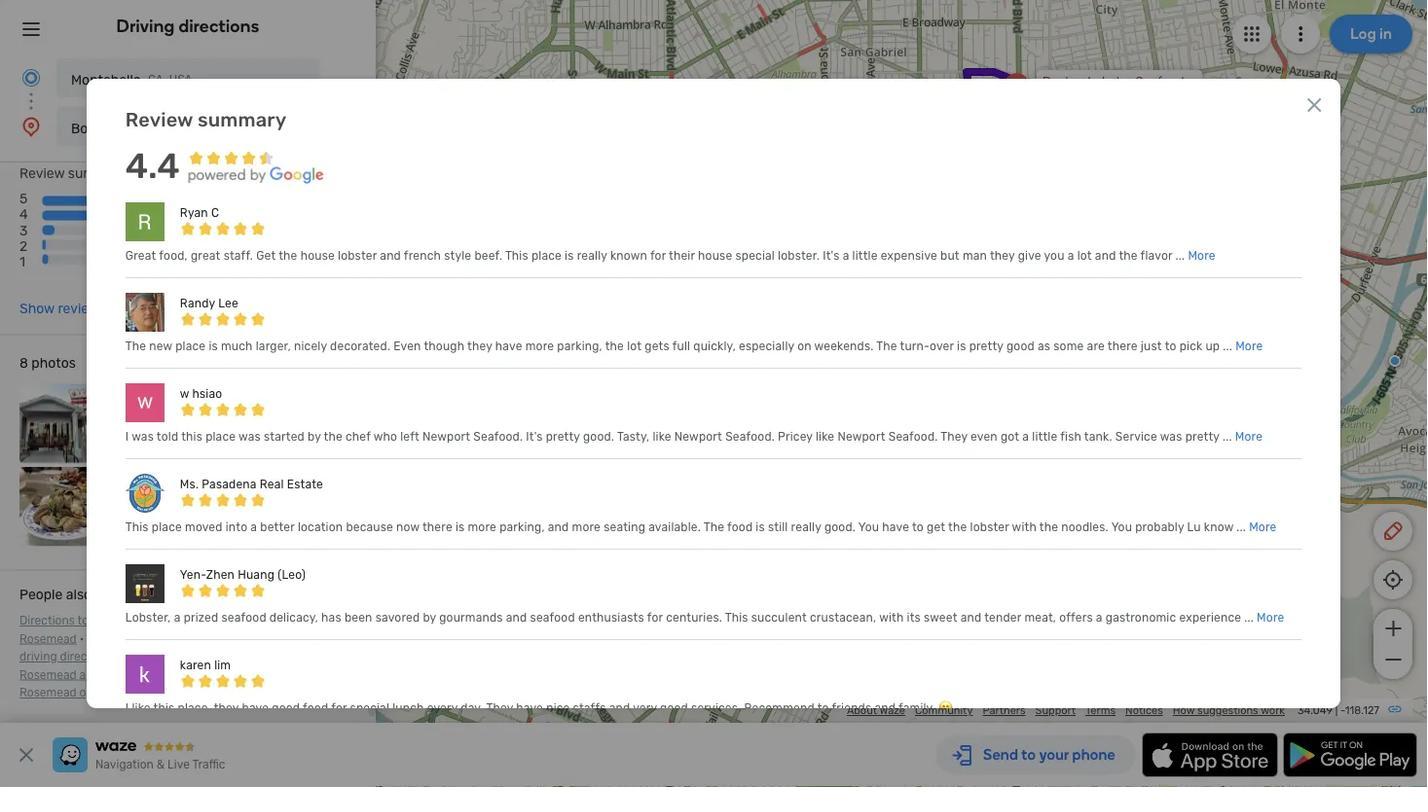Task type: describe. For each thing, give the bounding box(es) containing it.
now
[[396, 521, 420, 534]]

image 2 of boston lobster seafood restaurant, rosemead image
[[103, 384, 182, 464]]

1 horizontal spatial good.
[[825, 521, 856, 534]]

got
[[1001, 430, 1020, 444]]

1 horizontal spatial by
[[423, 611, 436, 625]]

fish
[[1061, 430, 1082, 444]]

0 horizontal spatial pretty
[[546, 430, 580, 444]]

1 seafood from the left
[[222, 611, 267, 625]]

yen-
[[180, 568, 206, 582]]

nice
[[546, 702, 570, 715]]

0 vertical spatial review
[[125, 108, 193, 131]]

place left 'moved' at the left of page
[[152, 521, 182, 534]]

are
[[1087, 340, 1105, 353]]

place right beef. in the top of the page
[[532, 249, 562, 263]]

zoom in image
[[1381, 617, 1406, 641]]

2 horizontal spatial like
[[816, 430, 835, 444]]

2 was from the left
[[239, 430, 261, 444]]

0 horizontal spatial they
[[214, 702, 239, 715]]

people
[[19, 587, 63, 603]]

ms.
[[180, 478, 199, 492]]

1 vertical spatial summary
[[68, 166, 128, 182]]

the left the flavor
[[1119, 249, 1138, 263]]

1 vertical spatial special
[[350, 702, 390, 715]]

just
[[1141, 340, 1162, 353]]

driving
[[116, 16, 175, 37]]

hours
[[127, 687, 158, 700]]

w hsiao
[[180, 387, 222, 401]]

much
[[221, 340, 253, 353]]

0 vertical spatial review summary
[[125, 108, 287, 131]]

place,
[[178, 702, 211, 715]]

expensive
[[881, 249, 938, 263]]

8
[[19, 356, 28, 372]]

(leo)
[[278, 568, 306, 582]]

family.
[[899, 702, 936, 715]]

this place moved into a better location because now there is more parking, and more seating available. the food is still really good. you have to get the lobster with the noodles. you probably lu know ... more
[[125, 521, 1277, 534]]

boston lobster seafood restaurant button
[[56, 107, 319, 146]]

started
[[264, 430, 305, 444]]

location image
[[19, 115, 43, 138]]

boston lobster seafood restaurant, rosemead opening hours link
[[19, 669, 330, 700]]

the right get on the top of the page
[[279, 249, 297, 263]]

2 horizontal spatial this
[[725, 611, 748, 625]]

their
[[669, 249, 695, 263]]

centuries.
[[666, 611, 722, 625]]

on
[[798, 340, 812, 353]]

3 seafood. from the left
[[889, 430, 938, 444]]

lobster inside directions to boston lobster seafood restaurant, rosemead
[[133, 615, 175, 628]]

0 horizontal spatial little
[[853, 249, 878, 263]]

i for i like this place, they have good food for special lunch every day.   they have nice staffs and very good services. recommend to friends and family. 😄
[[125, 702, 129, 715]]

and right 'gourmands'
[[506, 611, 527, 625]]

1 horizontal spatial little
[[1032, 430, 1058, 444]]

1 horizontal spatial 4.4
[[250, 180, 334, 245]]

terms
[[1086, 705, 1116, 718]]

0 vertical spatial this
[[505, 249, 529, 263]]

0 vertical spatial good.
[[583, 430, 614, 444]]

... for up
[[1223, 340, 1233, 353]]

seafood for boston lobster seafood restaurant, rosemead opening hours
[[219, 669, 264, 682]]

2 seafood. from the left
[[726, 430, 775, 444]]

seafood for boston lobster seafood restaurant, rosemead address
[[210, 651, 255, 664]]

to left get
[[912, 521, 924, 534]]

probably
[[1136, 521, 1184, 534]]

offers
[[1060, 611, 1093, 625]]

pasadena
[[202, 478, 257, 492]]

0 horizontal spatial food
[[303, 702, 328, 715]]

lobster for boston lobster seafood restaurant
[[120, 120, 168, 136]]

very
[[633, 702, 657, 715]]

1 horizontal spatial directions
[[179, 16, 259, 37]]

4
[[19, 207, 28, 223]]

rosemead for boston lobster seafood restaurant, rosemead opening hours
[[19, 687, 77, 700]]

a right offers at the bottom
[[1096, 611, 1103, 625]]

montebello
[[71, 72, 141, 88]]

suggestions
[[1198, 705, 1259, 718]]

succulent
[[751, 611, 807, 625]]

2 seafood from the left
[[530, 611, 575, 625]]

chef
[[346, 430, 371, 444]]

lim
[[214, 659, 231, 673]]

beef.
[[475, 249, 503, 263]]

enthusiasts
[[578, 611, 644, 625]]

to right just
[[1165, 340, 1177, 353]]

2 house from the left
[[698, 249, 733, 263]]

and left 'seating'
[[548, 521, 569, 534]]

8 photos
[[19, 356, 76, 372]]

0 vertical spatial with
[[1012, 521, 1037, 534]]

boston lobster seafood restaurant, rosemead opening hours
[[19, 669, 330, 700]]

seafood for boston lobster seafood restaurant, rosemead driving directions
[[173, 633, 218, 646]]

0 vertical spatial by
[[308, 430, 321, 444]]

delicacy,
[[270, 611, 318, 625]]

0 horizontal spatial they
[[486, 702, 513, 715]]

service
[[1116, 430, 1158, 444]]

2 newport from the left
[[675, 430, 723, 444]]

0 vertical spatial they
[[941, 430, 968, 444]]

moved
[[185, 521, 223, 534]]

😄
[[939, 702, 951, 715]]

seafood for boston lobster seafood restaurant
[[171, 120, 224, 136]]

2 horizontal spatial the
[[877, 340, 897, 353]]

show reviews
[[19, 301, 106, 317]]

some
[[1054, 340, 1084, 353]]

1 vertical spatial lot
[[627, 340, 642, 353]]

especially
[[739, 340, 795, 353]]

2 you from the left
[[1112, 521, 1133, 534]]

boston for boston lobster seafood restaurant, rosemead opening hours
[[133, 669, 172, 682]]

terms link
[[1086, 705, 1116, 718]]

style
[[444, 249, 472, 263]]

have left get
[[883, 521, 910, 534]]

place down hsiao
[[206, 430, 236, 444]]

community link
[[915, 705, 973, 718]]

real
[[260, 478, 284, 492]]

1 vertical spatial with
[[879, 611, 904, 625]]

zhen
[[206, 568, 235, 582]]

1 vertical spatial review summary
[[19, 166, 128, 182]]

directions
[[19, 615, 75, 628]]

5
[[19, 191, 28, 207]]

more for the new place is much larger, nicely decorated. even though they have more parking, the lot gets full quickly, especially on weekends. the turn-over is pretty good as some are there just to pick up ...
[[1236, 340, 1263, 353]]

nicely
[[294, 340, 327, 353]]

hsiao
[[192, 387, 222, 401]]

for left their
[[650, 249, 666, 263]]

partners
[[983, 705, 1026, 718]]

about waze link
[[847, 705, 906, 718]]

and right the sweet
[[961, 611, 982, 625]]

0 horizontal spatial 4.4
[[125, 146, 180, 187]]

notices link
[[1126, 705, 1163, 718]]

seating
[[604, 521, 646, 534]]

great food, great staff. get the house lobster and french style beef. this place is really known for their house special lobster. it's a little expensive but man they give you a lot and the flavor ... more
[[125, 249, 1216, 263]]

0 vertical spatial x image
[[1303, 93, 1326, 117]]

boston lobster seafood restaurant
[[71, 120, 298, 136]]

1 newport from the left
[[423, 430, 471, 444]]

1 horizontal spatial it's
[[823, 249, 840, 263]]

have right place,
[[242, 702, 269, 715]]

navigation & live traffic
[[95, 759, 225, 772]]

its
[[907, 611, 921, 625]]

traffic
[[192, 759, 225, 772]]

new
[[149, 340, 172, 353]]

current location image
[[19, 66, 43, 90]]

the left chef
[[324, 430, 343, 444]]

is right over
[[957, 340, 966, 353]]

full
[[673, 340, 691, 353]]

1 vertical spatial this
[[125, 521, 149, 534]]

1 was from the left
[[132, 430, 154, 444]]

know
[[1204, 521, 1234, 534]]

pencil image
[[1382, 520, 1405, 543]]

to inside directions to boston lobster seafood restaurant, rosemead
[[77, 615, 89, 628]]

yen-zhen huang (leo)
[[180, 568, 306, 582]]

restaurant, for boston lobster seafood restaurant, rosemead driving directions
[[221, 633, 284, 646]]

2
[[19, 238, 27, 254]]

boston for boston lobster seafood restaurant
[[71, 120, 116, 136]]

0 vertical spatial lot
[[1078, 249, 1092, 263]]

zoom out image
[[1381, 649, 1406, 672]]

restaurant, for boston lobster seafood restaurant, rosemead address
[[258, 651, 322, 664]]

how suggestions work link
[[1173, 705, 1285, 718]]

3 newport from the left
[[838, 430, 886, 444]]

who
[[374, 430, 397, 444]]

flavor
[[1141, 249, 1173, 263]]

and left family.
[[875, 702, 896, 715]]

seafood inside directions to boston lobster seafood restaurant, rosemead
[[177, 615, 222, 628]]

told
[[157, 430, 178, 444]]

work
[[1261, 705, 1285, 718]]

directions to boston lobster seafood restaurant, rosemead link
[[19, 615, 289, 646]]

karen lim
[[180, 659, 231, 673]]



Task type: vqa. For each thing, say whether or not it's contained in the screenshot.
the middle more
yes



Task type: locate. For each thing, give the bounding box(es) containing it.
there right now
[[423, 521, 453, 534]]

like right tasty,
[[653, 430, 672, 444]]

friends
[[832, 702, 872, 715]]

... right know
[[1237, 521, 1246, 534]]

great
[[191, 249, 221, 263]]

seafood inside boston lobster seafood restaurant, rosemead opening hours
[[219, 669, 264, 682]]

0 horizontal spatial more
[[468, 521, 497, 534]]

by right savored
[[423, 611, 436, 625]]

really
[[577, 249, 607, 263], [791, 521, 822, 534]]

have right though
[[495, 340, 522, 353]]

boston up "address"
[[87, 633, 126, 646]]

1 horizontal spatial they
[[467, 340, 492, 353]]

2 horizontal spatial more
[[572, 521, 601, 534]]

quickly,
[[694, 340, 736, 353]]

it's
[[823, 249, 840, 263], [526, 430, 543, 444]]

0 vertical spatial they
[[990, 249, 1015, 263]]

restaurant, inside boston lobster seafood restaurant, rosemead driving directions
[[221, 633, 284, 646]]

1 vertical spatial good.
[[825, 521, 856, 534]]

boston lobster seafood restaurant, rosemead driving directions
[[19, 633, 344, 664]]

services.
[[691, 702, 741, 715]]

i down hours
[[125, 702, 129, 715]]

...
[[1176, 249, 1185, 263], [1223, 340, 1233, 353], [1223, 430, 1232, 444], [1237, 521, 1246, 534], [1245, 611, 1254, 625]]

1 horizontal spatial lobster
[[970, 521, 1010, 534]]

seafood inside boston lobster seafood restaurant, rosemead driving directions
[[173, 633, 218, 646]]

to left friends at the right of the page
[[818, 702, 829, 715]]

i like this place, they have good food for special lunch every day.   they have nice staffs and very good services. recommend to friends and family. 😄
[[125, 702, 951, 715]]

pick
[[1180, 340, 1203, 353]]

lobster for boston lobster seafood restaurant, rosemead address
[[166, 651, 207, 664]]

was right service
[[1160, 430, 1183, 444]]

lot right you
[[1078, 249, 1092, 263]]

i
[[125, 430, 129, 444], [125, 702, 129, 715]]

boston lobster seafood restaurant, rosemead driving directions link
[[19, 633, 344, 664]]

lunch
[[393, 702, 424, 715]]

1 vertical spatial x image
[[15, 744, 38, 767]]

for left lunch
[[331, 702, 347, 715]]

1 vertical spatial they
[[467, 340, 492, 353]]

more for this place moved into a better location because now there is more parking, and more seating available. the food is still really good. you have to get the lobster with the noodles. you probably lu know ...
[[1249, 521, 1277, 534]]

get
[[927, 521, 946, 534]]

they right day.
[[486, 702, 513, 715]]

lobster for boston lobster seafood restaurant, rosemead opening hours
[[175, 669, 216, 682]]

this left 'moved' at the left of page
[[125, 521, 149, 534]]

is left much
[[209, 340, 218, 353]]

directions up "address"
[[60, 651, 114, 664]]

i was told this place was started by the chef who left newport seafood. it's pretty good. tasty, like newport seafood. pricey like newport seafood. they even got a little fish tank. service was pretty ... more
[[125, 430, 1263, 444]]

has
[[321, 611, 342, 625]]

boston up hours
[[133, 669, 172, 682]]

turn-
[[900, 340, 930, 353]]

boston inside boston lobster seafood restaurant, rosemead opening hours
[[133, 669, 172, 682]]

good.
[[583, 430, 614, 444], [825, 521, 856, 534]]

a right you
[[1068, 249, 1075, 263]]

boston
[[71, 120, 116, 136], [92, 615, 130, 628], [87, 633, 126, 646], [124, 651, 163, 664], [133, 669, 172, 682]]

is left known
[[565, 249, 574, 263]]

with left its
[[879, 611, 904, 625]]

1 vertical spatial directions
[[60, 651, 114, 664]]

review up 5 at the top of page
[[19, 166, 65, 182]]

1 horizontal spatial newport
[[675, 430, 723, 444]]

0 horizontal spatial there
[[423, 521, 453, 534]]

savored
[[376, 611, 420, 625]]

support
[[1036, 705, 1076, 718]]

0 horizontal spatial seafood.
[[474, 430, 523, 444]]

pricey
[[778, 430, 813, 444]]

about
[[847, 705, 877, 718]]

1 horizontal spatial there
[[1108, 340, 1138, 353]]

this left succulent
[[725, 611, 748, 625]]

0 horizontal spatial newport
[[423, 430, 471, 444]]

0 horizontal spatial the
[[125, 340, 146, 353]]

newport right pricey
[[838, 430, 886, 444]]

estate
[[287, 478, 323, 492]]

navigation
[[95, 759, 154, 772]]

directions inside boston lobster seafood restaurant, rosemead driving directions
[[60, 651, 114, 664]]

3 was from the left
[[1160, 430, 1183, 444]]

seafood left enthusiasts
[[530, 611, 575, 625]]

1 horizontal spatial house
[[698, 249, 733, 263]]

have left nice
[[516, 702, 543, 715]]

restaurant, inside directions to boston lobster seafood restaurant, rosemead
[[225, 615, 289, 628]]

good. left tasty,
[[583, 430, 614, 444]]

image 5 of boston lobster seafood restaurant, rosemead image
[[19, 467, 99, 547]]

1 horizontal spatial parking,
[[557, 340, 603, 353]]

0 horizontal spatial this
[[153, 702, 175, 715]]

0 vertical spatial food
[[727, 521, 753, 534]]

more left 'seating'
[[572, 521, 601, 534]]

randy
[[180, 297, 215, 310]]

good down delicacy,
[[272, 702, 300, 715]]

notices
[[1126, 705, 1163, 718]]

0 horizontal spatial good
[[272, 702, 300, 715]]

2 i from the top
[[125, 702, 129, 715]]

boston inside button
[[71, 120, 116, 136]]

rosemead for boston lobster seafood restaurant, rosemead driving directions
[[287, 633, 344, 646]]

the right get
[[949, 521, 967, 534]]

have
[[495, 340, 522, 353], [883, 521, 910, 534], [242, 702, 269, 715], [516, 702, 543, 715]]

food left still
[[727, 521, 753, 534]]

the left "turn-" on the right of the page
[[877, 340, 897, 353]]

house right their
[[698, 249, 733, 263]]

good left the as
[[1007, 340, 1035, 353]]

1 vertical spatial this
[[153, 702, 175, 715]]

... for flavor
[[1176, 249, 1185, 263]]

was left 'told'
[[132, 430, 154, 444]]

-
[[1341, 705, 1346, 718]]

1 vertical spatial really
[[791, 521, 822, 534]]

0 vertical spatial parking,
[[557, 340, 603, 353]]

image 3 of boston lobster seafood restaurant, rosemead image
[[186, 384, 265, 464]]

tank.
[[1085, 430, 1113, 444]]

0 horizontal spatial lot
[[627, 340, 642, 353]]

more for great food, great staff. get the house lobster and french style beef. this place is really known for their house special lobster. it's a little expensive but man they give you a lot and the flavor ...
[[1188, 249, 1216, 263]]

1 horizontal spatial food
[[727, 521, 753, 534]]

1 horizontal spatial more
[[526, 340, 554, 353]]

1 horizontal spatial like
[[653, 430, 672, 444]]

is left still
[[756, 521, 765, 534]]

this right beef. in the top of the page
[[505, 249, 529, 263]]

seafood inside boston lobster seafood restaurant, rosemead address
[[210, 651, 255, 664]]

34.049
[[1298, 705, 1333, 718]]

rosemead inside boston lobster seafood restaurant, rosemead address
[[19, 669, 77, 682]]

more
[[1188, 249, 1216, 263], [1236, 340, 1263, 353], [1235, 430, 1263, 444], [1249, 521, 1277, 534], [1257, 611, 1285, 625]]

more right now
[[468, 521, 497, 534]]

man
[[963, 249, 987, 263]]

this down boston lobster seafood restaurant, rosemead opening hours link
[[153, 702, 175, 715]]

... right up
[[1223, 340, 1233, 353]]

karen
[[180, 659, 211, 673]]

0 vertical spatial lobster
[[338, 249, 377, 263]]

a left prized
[[174, 611, 181, 625]]

0 horizontal spatial lobster
[[338, 249, 377, 263]]

and left the flavor
[[1095, 249, 1116, 263]]

... up know
[[1223, 430, 1232, 444]]

boston for boston lobster seafood restaurant, rosemead driving directions
[[87, 633, 126, 646]]

really left known
[[577, 249, 607, 263]]

lobster inside boston lobster seafood restaurant, rosemead opening hours
[[175, 669, 216, 682]]

also
[[66, 587, 92, 603]]

newport right tasty,
[[675, 430, 723, 444]]

to down also
[[77, 615, 89, 628]]

tender
[[985, 611, 1022, 625]]

seafood inside button
[[171, 120, 224, 136]]

lobster inside button
[[120, 120, 168, 136]]

1 horizontal spatial review
[[125, 108, 193, 131]]

pretty left tasty,
[[546, 430, 580, 444]]

review summary
[[125, 108, 287, 131], [19, 166, 128, 182]]

they left even
[[941, 430, 968, 444]]

0 horizontal spatial like
[[132, 702, 151, 715]]

ryan c
[[180, 206, 219, 220]]

image 6 of boston lobster seafood restaurant, rosemead image
[[103, 467, 182, 547]]

0 horizontal spatial parking,
[[500, 521, 545, 534]]

1 horizontal spatial this
[[181, 430, 203, 444]]

restaurant, inside boston lobster seafood restaurant, rosemead address
[[258, 651, 322, 664]]

1 horizontal spatial special
[[736, 249, 775, 263]]

there right are
[[1108, 340, 1138, 353]]

boston down search in the left bottom of the page
[[92, 615, 130, 628]]

0 horizontal spatial you
[[859, 521, 879, 534]]

0 vertical spatial directions
[[179, 16, 259, 37]]

0 vertical spatial there
[[1108, 340, 1138, 353]]

address
[[79, 669, 123, 682]]

1 i from the top
[[125, 430, 129, 444]]

and left very
[[609, 702, 630, 715]]

seafood. left pricey
[[726, 430, 775, 444]]

3
[[19, 222, 28, 238]]

as
[[1038, 340, 1051, 353]]

1 vertical spatial it's
[[526, 430, 543, 444]]

you left get
[[859, 521, 879, 534]]

gourmands
[[439, 611, 503, 625]]

... right experience
[[1245, 611, 1254, 625]]

a right got in the right of the page
[[1023, 430, 1029, 444]]

link image
[[1388, 702, 1403, 718]]

1 horizontal spatial pretty
[[969, 340, 1004, 353]]

rosemead for boston lobster seafood restaurant, rosemead address
[[19, 669, 77, 682]]

0 vertical spatial this
[[181, 430, 203, 444]]

was left started at the bottom of page
[[239, 430, 261, 444]]

1 vertical spatial i
[[125, 702, 129, 715]]

rosemead inside boston lobster seafood restaurant, rosemead driving directions
[[287, 633, 344, 646]]

lobster,
[[125, 611, 171, 625]]

a right lobster.
[[843, 249, 850, 263]]

image 4 of boston lobster seafood restaurant, rosemead image
[[269, 384, 349, 464]]

boston down montebello
[[71, 120, 116, 136]]

the left gets
[[605, 340, 624, 353]]

you right noodles.
[[1112, 521, 1133, 534]]

food,
[[159, 249, 188, 263]]

1 vertical spatial by
[[423, 611, 436, 625]]

1 vertical spatial parking,
[[500, 521, 545, 534]]

1 seafood. from the left
[[474, 430, 523, 444]]

live
[[168, 759, 190, 772]]

pretty right service
[[1186, 430, 1220, 444]]

a right the into
[[251, 521, 257, 534]]

0 horizontal spatial by
[[308, 430, 321, 444]]

prized
[[184, 611, 218, 625]]

even
[[394, 340, 421, 353]]

they right place,
[[214, 702, 239, 715]]

boston for boston lobster seafood restaurant, rosemead address
[[124, 651, 163, 664]]

they left give
[[990, 249, 1015, 263]]

1 horizontal spatial the
[[704, 521, 725, 534]]

for up lobster,
[[141, 587, 159, 603]]

day.
[[461, 702, 484, 715]]

rosemead inside boston lobster seafood restaurant, rosemead opening hours
[[19, 687, 77, 700]]

0 horizontal spatial seafood
[[222, 611, 267, 625]]

i left 'told'
[[125, 430, 129, 444]]

1 horizontal spatial with
[[1012, 521, 1037, 534]]

0 vertical spatial little
[[853, 249, 878, 263]]

rosemead inside directions to boston lobster seafood restaurant, rosemead
[[19, 633, 77, 646]]

0 horizontal spatial x image
[[15, 744, 38, 767]]

with
[[1012, 521, 1037, 534], [879, 611, 904, 625]]

and left french
[[380, 249, 401, 263]]

review down ca, on the left
[[125, 108, 193, 131]]

image 8 of boston lobster seafood restaurant, rosemead image
[[269, 467, 349, 547]]

1 horizontal spatial lot
[[1078, 249, 1092, 263]]

food down has
[[303, 702, 328, 715]]

1 horizontal spatial summary
[[198, 108, 287, 131]]

for left centuries.
[[647, 611, 663, 625]]

how
[[1173, 705, 1195, 718]]

restaurant, inside boston lobster seafood restaurant, rosemead opening hours
[[267, 669, 330, 682]]

boston inside boston lobster seafood restaurant, rosemead driving directions
[[87, 633, 126, 646]]

lobster inside boston lobster seafood restaurant, rosemead address
[[166, 651, 207, 664]]

still
[[768, 521, 788, 534]]

newport right "left"
[[423, 430, 471, 444]]

the right the available.
[[704, 521, 725, 534]]

boston inside directions to boston lobster seafood restaurant, rosemead
[[92, 615, 130, 628]]

1 horizontal spatial good
[[660, 702, 688, 715]]

1 horizontal spatial was
[[239, 430, 261, 444]]

this right 'told'
[[181, 430, 203, 444]]

great
[[125, 249, 156, 263]]

larger,
[[256, 340, 291, 353]]

2 horizontal spatial they
[[990, 249, 1015, 263]]

i for i was told this place was started by the chef who left newport seafood. it's pretty good. tasty, like newport seafood. pricey like newport seafood. they even got a little fish tank. service was pretty ... more
[[125, 430, 129, 444]]

0 horizontal spatial directions
[[60, 651, 114, 664]]

support link
[[1036, 705, 1076, 718]]

good. right still
[[825, 521, 856, 534]]

1 you from the left
[[859, 521, 879, 534]]

1 vertical spatial little
[[1032, 430, 1058, 444]]

but
[[941, 249, 960, 263]]

lobster inside boston lobster seafood restaurant, rosemead driving directions
[[129, 633, 170, 646]]

boston down 'directions to boston lobster seafood restaurant, rosemead' link
[[124, 651, 163, 664]]

house right get on the top of the page
[[301, 249, 335, 263]]

staff.
[[224, 249, 253, 263]]

montebello ca, usa
[[71, 72, 192, 88]]

waze
[[880, 705, 906, 718]]

review summary down usa
[[125, 108, 287, 131]]

0 vertical spatial it's
[[823, 249, 840, 263]]

1 house from the left
[[301, 249, 335, 263]]

like right pricey
[[816, 430, 835, 444]]

1 horizontal spatial x image
[[1303, 93, 1326, 117]]

seafood.
[[474, 430, 523, 444], [726, 430, 775, 444], [889, 430, 938, 444]]

is right now
[[456, 521, 465, 534]]

image 1 of boston lobster seafood restaurant, rosemead image
[[19, 384, 99, 464]]

0 horizontal spatial good.
[[583, 430, 614, 444]]

0 vertical spatial really
[[577, 249, 607, 263]]

4.4 down boston lobster seafood restaurant
[[125, 146, 180, 187]]

reviews
[[58, 301, 106, 317]]

known
[[610, 249, 648, 263]]

0 horizontal spatial really
[[577, 249, 607, 263]]

1 vertical spatial review
[[19, 166, 65, 182]]

1
[[19, 254, 25, 270]]

2 vertical spatial they
[[214, 702, 239, 715]]

place right new
[[176, 340, 206, 353]]

with left noodles.
[[1012, 521, 1037, 534]]

about waze community partners support terms notices how suggestions work
[[847, 705, 1285, 718]]

1 vertical spatial food
[[303, 702, 328, 715]]

1 horizontal spatial they
[[941, 430, 968, 444]]

good right very
[[660, 702, 688, 715]]

0 horizontal spatial it's
[[526, 430, 543, 444]]

because
[[346, 521, 393, 534]]

x image
[[1303, 93, 1326, 117], [15, 744, 38, 767]]

special left lobster.
[[736, 249, 775, 263]]

like
[[653, 430, 672, 444], [816, 430, 835, 444], [132, 702, 151, 715]]

lobster for boston lobster seafood restaurant, rosemead driving directions
[[129, 633, 170, 646]]

0 vertical spatial special
[[736, 249, 775, 263]]

pretty right over
[[969, 340, 1004, 353]]

restaurant, for boston lobster seafood restaurant, rosemead opening hours
[[267, 669, 330, 682]]

house
[[301, 249, 335, 263], [698, 249, 733, 263]]

gastronomic
[[1106, 611, 1177, 625]]

0 horizontal spatial with
[[879, 611, 904, 625]]

the left new
[[125, 340, 146, 353]]

boston inside boston lobster seafood restaurant, rosemead address
[[124, 651, 163, 664]]

the left noodles.
[[1040, 521, 1059, 534]]

1 horizontal spatial you
[[1112, 521, 1133, 534]]

lot left gets
[[627, 340, 642, 353]]

1 horizontal spatial seafood.
[[726, 430, 775, 444]]

1 vertical spatial lobster
[[970, 521, 1010, 534]]

1 horizontal spatial really
[[791, 521, 822, 534]]

2 horizontal spatial good
[[1007, 340, 1035, 353]]

2 horizontal spatial pretty
[[1186, 430, 1220, 444]]

they
[[990, 249, 1015, 263], [467, 340, 492, 353], [214, 702, 239, 715]]

0 horizontal spatial summary
[[68, 166, 128, 182]]

lee
[[218, 297, 238, 310]]

... for know
[[1237, 521, 1246, 534]]

people also search for
[[19, 587, 159, 603]]

little left fish
[[1032, 430, 1058, 444]]

more right though
[[526, 340, 554, 353]]

recommend
[[744, 702, 815, 715]]

there
[[1108, 340, 1138, 353], [423, 521, 453, 534]]

really right still
[[791, 521, 822, 534]]

randy lee
[[180, 297, 238, 310]]

more
[[526, 340, 554, 353], [468, 521, 497, 534], [572, 521, 601, 534]]

image 7 of boston lobster seafood restaurant, rosemead image
[[186, 467, 265, 547]]

better
[[260, 521, 295, 534]]

0 horizontal spatial this
[[125, 521, 149, 534]]

2 horizontal spatial seafood.
[[889, 430, 938, 444]]

w
[[180, 387, 189, 401]]

the
[[125, 340, 146, 353], [877, 340, 897, 353], [704, 521, 725, 534]]



